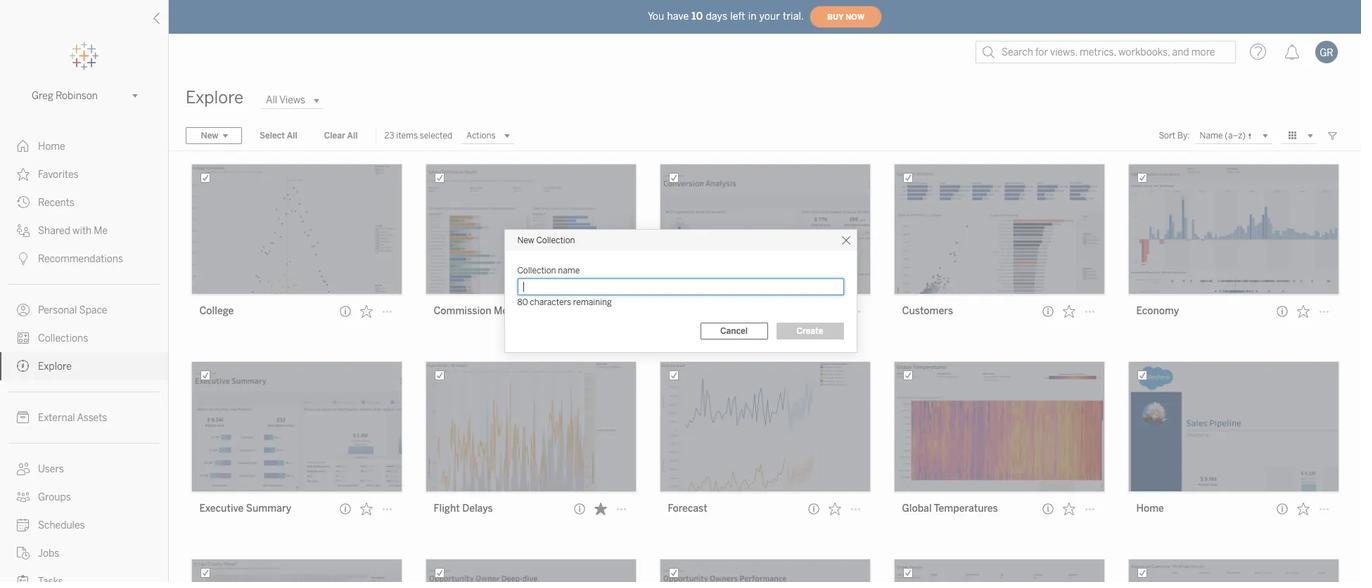 Task type: vqa. For each thing, say whether or not it's contained in the screenshot.
the rightmost as
no



Task type: describe. For each thing, give the bounding box(es) containing it.
remaining
[[573, 298, 612, 307]]

recents
[[38, 197, 74, 209]]

cancel button
[[700, 323, 768, 340]]

all for clear all
[[347, 131, 358, 141]]

selected
[[420, 131, 452, 141]]

personal
[[38, 305, 77, 317]]

all for select all
[[287, 131, 297, 141]]

schedules link
[[0, 512, 168, 540]]

collections link
[[0, 324, 168, 353]]

by text only_f5he34f image for personal space
[[17, 304, 30, 317]]

characters
[[530, 298, 571, 307]]

by text only_f5he34f image for groups
[[17, 491, 30, 504]]

trial.
[[783, 10, 804, 22]]

schedules
[[38, 520, 85, 532]]

new button
[[186, 127, 242, 144]]

by text only_f5he34f image for schedules
[[17, 519, 30, 532]]

commission
[[434, 305, 492, 317]]

new collection dialog
[[505, 230, 857, 353]]

your
[[760, 10, 780, 22]]

in
[[748, 10, 757, 22]]

by text only_f5he34f image for favorites
[[17, 168, 30, 181]]

create
[[797, 326, 824, 336]]

0 vertical spatial collection
[[537, 236, 575, 246]]

buy
[[828, 12, 844, 21]]

assets
[[77, 412, 107, 424]]

collections
[[38, 333, 88, 345]]

groups link
[[0, 483, 168, 512]]

days
[[706, 10, 728, 22]]

recents link
[[0, 189, 168, 217]]

shared with me
[[38, 225, 108, 237]]

by text only_f5he34f image for shared with me
[[17, 224, 30, 237]]

9 by text only_f5he34f image from the top
[[17, 576, 30, 583]]

explore link
[[0, 353, 168, 381]]

shared
[[38, 225, 70, 237]]

Collection name text field
[[518, 279, 844, 296]]

new collection
[[518, 236, 575, 246]]

explore inside main navigation. press the up and down arrow keys to access links. element
[[38, 361, 72, 373]]

with
[[73, 225, 92, 237]]

select all
[[260, 131, 297, 141]]

select all button
[[251, 127, 307, 144]]

sort
[[1159, 131, 1176, 141]]

by text only_f5he34f image for recommendations
[[17, 253, 30, 265]]

you have 10 days left in your trial.
[[648, 10, 804, 22]]

sort by:
[[1159, 131, 1190, 141]]

80
[[518, 298, 528, 307]]

groups
[[38, 492, 71, 504]]

23
[[385, 131, 394, 141]]

1 vertical spatial collection
[[518, 266, 556, 276]]

customers
[[902, 305, 953, 317]]

commission model
[[434, 305, 523, 317]]

users link
[[0, 455, 168, 483]]

jobs link
[[0, 540, 168, 568]]

temperatures
[[934, 503, 998, 515]]

delays
[[462, 503, 493, 515]]

buy now button
[[810, 6, 882, 28]]

create button
[[776, 323, 844, 340]]

model
[[494, 305, 523, 317]]

me
[[94, 225, 108, 237]]

executive
[[199, 503, 244, 515]]

select
[[260, 131, 285, 141]]



Task type: locate. For each thing, give the bounding box(es) containing it.
3 by text only_f5he34f image from the top
[[17, 253, 30, 265]]

1 vertical spatial explore
[[38, 361, 72, 373]]

by text only_f5he34f image for explore
[[17, 360, 30, 373]]

explore down collections
[[38, 361, 72, 373]]

summary
[[246, 503, 292, 515]]

by text only_f5he34f image inside recents link
[[17, 196, 30, 209]]

all right the "select"
[[287, 131, 297, 141]]

home
[[38, 141, 65, 153], [1137, 503, 1165, 515]]

personal space
[[38, 305, 107, 317]]

executive summary
[[199, 503, 292, 515]]

0 horizontal spatial explore
[[38, 361, 72, 373]]

7 by text only_f5he34f image from the top
[[17, 491, 30, 504]]

all
[[287, 131, 297, 141], [347, 131, 358, 141]]

2 by text only_f5he34f image from the top
[[17, 196, 30, 209]]

6 by text only_f5he34f image from the top
[[17, 360, 30, 373]]

by text only_f5he34f image left favorites
[[17, 168, 30, 181]]

home inside main navigation. press the up and down arrow keys to access links. element
[[38, 141, 65, 153]]

college
[[199, 305, 234, 317]]

4 by text only_f5he34f image from the top
[[17, 463, 30, 476]]

5 by text only_f5he34f image from the top
[[17, 547, 30, 560]]

by text only_f5he34f image inside users link
[[17, 463, 30, 476]]

global
[[902, 503, 932, 515]]

by text only_f5he34f image for jobs
[[17, 547, 30, 560]]

shared with me link
[[0, 217, 168, 245]]

flight
[[434, 503, 460, 515]]

buy now
[[828, 12, 865, 21]]

1 vertical spatial home
[[1137, 503, 1165, 515]]

personal space link
[[0, 296, 168, 324]]

recommendations
[[38, 253, 123, 265]]

1 by text only_f5he34f image from the top
[[17, 140, 30, 153]]

by text only_f5he34f image inside the personal space link
[[17, 304, 30, 317]]

by text only_f5he34f image inside the jobs link
[[17, 547, 30, 560]]

by text only_f5he34f image inside favorites link
[[17, 168, 30, 181]]

flight delays
[[434, 503, 493, 515]]

new for new
[[201, 131, 218, 141]]

new inside popup button
[[201, 131, 218, 141]]

by:
[[1178, 131, 1190, 141]]

new for new collection
[[518, 236, 535, 246]]

clear
[[324, 131, 345, 141]]

by text only_f5he34f image for users
[[17, 463, 30, 476]]

by text only_f5he34f image inside external assets link
[[17, 412, 30, 424]]

3 by text only_f5he34f image from the top
[[17, 412, 30, 424]]

1 horizontal spatial all
[[347, 131, 358, 141]]

collection up collection name
[[537, 236, 575, 246]]

left
[[731, 10, 746, 22]]

80 characters remaining
[[518, 298, 612, 307]]

you
[[648, 10, 665, 22]]

by text only_f5he34f image for recents
[[17, 196, 30, 209]]

navigation panel element
[[0, 42, 168, 583]]

now
[[846, 12, 865, 21]]

collection down new collection on the top left of the page
[[518, 266, 556, 276]]

explore
[[186, 87, 243, 108], [38, 361, 72, 373]]

explore up new popup button
[[186, 87, 243, 108]]

0 horizontal spatial home
[[38, 141, 65, 153]]

by text only_f5he34f image inside the recommendations link
[[17, 253, 30, 265]]

global temperatures
[[902, 503, 998, 515]]

new
[[201, 131, 218, 141], [518, 236, 535, 246]]

by text only_f5he34f image inside shared with me link
[[17, 224, 30, 237]]

by text only_f5he34f image left recents
[[17, 196, 30, 209]]

economy
[[1137, 305, 1180, 317]]

forecast
[[668, 503, 708, 515]]

main navigation. press the up and down arrow keys to access links. element
[[0, 132, 168, 583]]

external
[[38, 412, 75, 424]]

1 horizontal spatial new
[[518, 236, 535, 246]]

by text only_f5he34f image inside schedules link
[[17, 519, 30, 532]]

external assets link
[[0, 404, 168, 432]]

collection
[[537, 236, 575, 246], [518, 266, 556, 276]]

new up collection name
[[518, 236, 535, 246]]

by text only_f5he34f image left 'users'
[[17, 463, 30, 476]]

collection name
[[518, 266, 580, 276]]

external assets
[[38, 412, 107, 424]]

name
[[558, 266, 580, 276]]

clear all button
[[315, 127, 367, 144]]

jobs
[[38, 548, 59, 560]]

clear all
[[324, 131, 358, 141]]

1 all from the left
[[287, 131, 297, 141]]

1 horizontal spatial home
[[1137, 503, 1165, 515]]

by text only_f5he34f image inside home link
[[17, 140, 30, 153]]

have
[[667, 10, 689, 22]]

by text only_f5he34f image left external
[[17, 412, 30, 424]]

by text only_f5he34f image for external assets
[[17, 412, 30, 424]]

2 all from the left
[[347, 131, 358, 141]]

0 vertical spatial new
[[201, 131, 218, 141]]

0 vertical spatial home
[[38, 141, 65, 153]]

by text only_f5he34f image
[[17, 140, 30, 153], [17, 224, 30, 237], [17, 253, 30, 265], [17, 304, 30, 317], [17, 332, 30, 345], [17, 360, 30, 373], [17, 491, 30, 504], [17, 519, 30, 532], [17, 576, 30, 583]]

1 vertical spatial new
[[518, 236, 535, 246]]

23 items selected
[[385, 131, 452, 141]]

home link
[[0, 132, 168, 160]]

0 vertical spatial explore
[[186, 87, 243, 108]]

by text only_f5he34f image inside collections link
[[17, 332, 30, 345]]

new left the "select"
[[201, 131, 218, 141]]

1 by text only_f5he34f image from the top
[[17, 168, 30, 181]]

all right clear
[[347, 131, 358, 141]]

favorites link
[[0, 160, 168, 189]]

8 by text only_f5he34f image from the top
[[17, 519, 30, 532]]

0 horizontal spatial all
[[287, 131, 297, 141]]

4 by text only_f5he34f image from the top
[[17, 304, 30, 317]]

by text only_f5he34f image inside explore link
[[17, 360, 30, 373]]

favorites
[[38, 169, 79, 181]]

by text only_f5he34f image left jobs
[[17, 547, 30, 560]]

by text only_f5he34f image for collections
[[17, 332, 30, 345]]

by text only_f5he34f image
[[17, 168, 30, 181], [17, 196, 30, 209], [17, 412, 30, 424], [17, 463, 30, 476], [17, 547, 30, 560]]

recommendations link
[[0, 245, 168, 273]]

space
[[79, 305, 107, 317]]

items
[[396, 131, 418, 141]]

0 horizontal spatial new
[[201, 131, 218, 141]]

2 by text only_f5he34f image from the top
[[17, 224, 30, 237]]

10
[[692, 10, 703, 22]]

users
[[38, 464, 64, 476]]

1 horizontal spatial explore
[[186, 87, 243, 108]]

by text only_f5he34f image for home
[[17, 140, 30, 153]]

cancel
[[721, 326, 748, 336]]

by text only_f5he34f image inside groups link
[[17, 491, 30, 504]]

5 by text only_f5he34f image from the top
[[17, 332, 30, 345]]

new inside 'dialog'
[[518, 236, 535, 246]]



